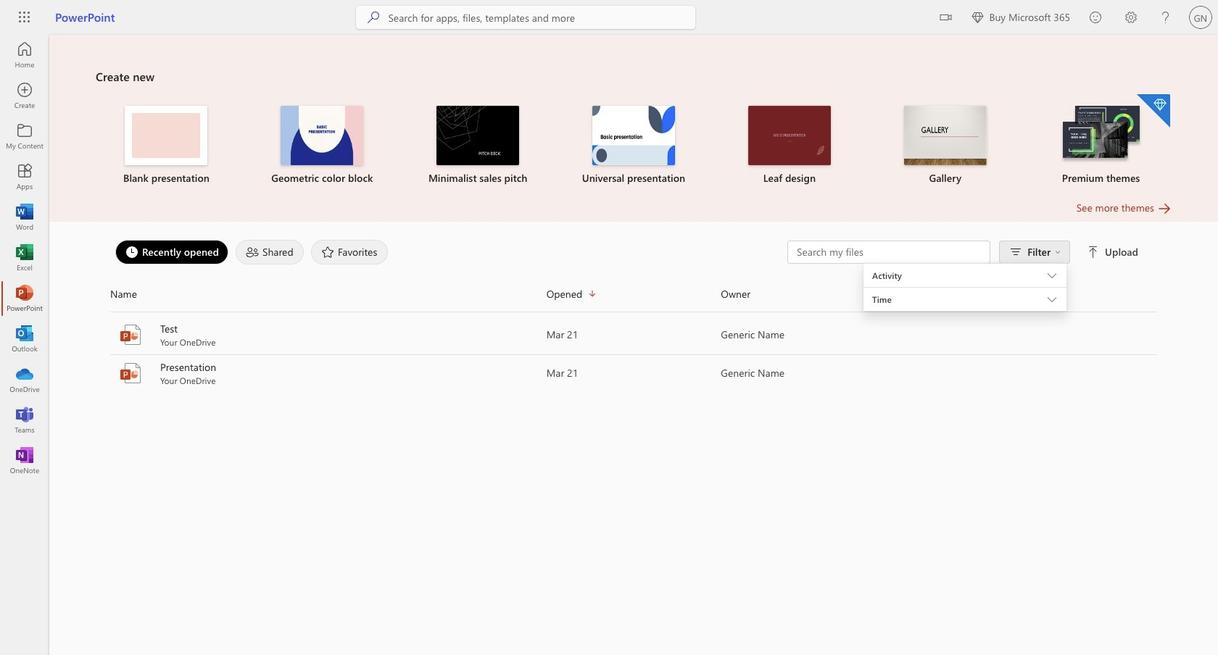 Task type: locate. For each thing, give the bounding box(es) containing it.
create image
[[17, 89, 32, 103]]

gallery image
[[905, 106, 987, 165]]

tab
[[112, 240, 232, 265], [232, 240, 308, 265], [308, 240, 392, 265]]

tab list
[[112, 237, 788, 268]]

premium themes image
[[1060, 106, 1143, 164]]

1 vertical spatial powerpoint image
[[119, 362, 142, 385]]

outlook image
[[17, 332, 32, 347]]

universal presentation element
[[565, 106, 703, 186]]

powerpoint image inside name test cell
[[119, 324, 142, 347]]

displaying 2 out of 2 files. status
[[788, 241, 1142, 315]]

gallery element
[[877, 106, 1015, 186]]

row
[[110, 283, 1158, 313]]

shared element
[[236, 240, 304, 265]]

3 tab from the left
[[308, 240, 392, 265]]

powerpoint image inside the name presentation cell
[[119, 362, 142, 385]]

name presentation cell
[[110, 361, 547, 387]]

main content
[[49, 35, 1219, 393]]

powerpoint image for the name presentation cell
[[119, 362, 142, 385]]

None search field
[[357, 6, 696, 29]]

Search box. Suggestions appear as you type. search field
[[388, 6, 696, 29]]

name test cell
[[110, 322, 547, 348]]

home image
[[17, 48, 32, 62]]

menu
[[864, 263, 1067, 264]]

banner
[[0, 0, 1219, 38]]

navigation
[[0, 35, 49, 482]]

excel image
[[17, 251, 32, 266]]

powerpoint image
[[17, 292, 32, 306]]

favorites element
[[311, 240, 389, 265]]

powerpoint image
[[119, 324, 142, 347], [119, 362, 142, 385]]

application
[[0, 35, 1219, 656]]

2 tab from the left
[[232, 240, 308, 265]]

1 powerpoint image from the top
[[119, 324, 142, 347]]

list
[[96, 93, 1173, 200]]

2 powerpoint image from the top
[[119, 362, 142, 385]]

apps image
[[17, 170, 32, 184]]

0 vertical spatial powerpoint image
[[119, 324, 142, 347]]

leaf design image
[[749, 106, 831, 165]]



Task type: describe. For each thing, give the bounding box(es) containing it.
geometric color block element
[[253, 106, 392, 186]]

activity, column 4 of 4 column header
[[896, 283, 1158, 306]]

universal presentation image
[[593, 106, 676, 165]]

leaf design element
[[721, 106, 859, 186]]

minimalist sales pitch element
[[409, 106, 548, 186]]

onedrive image
[[17, 373, 32, 387]]

1 tab from the left
[[112, 240, 232, 265]]

menu inside displaying 2 out of 2 files. status
[[864, 263, 1067, 264]]

my content image
[[17, 129, 32, 144]]

onenote image
[[17, 454, 32, 469]]

powerpoint image for name test cell
[[119, 324, 142, 347]]

recently opened element
[[115, 240, 229, 265]]

Search my files text field
[[796, 245, 983, 260]]

premium templates diamond image
[[1138, 94, 1171, 128]]

premium themes element
[[1033, 94, 1171, 186]]

gn image
[[1190, 6, 1213, 29]]

blank presentation element
[[97, 106, 236, 186]]

geometric color block image
[[281, 106, 364, 165]]

word image
[[17, 210, 32, 225]]

teams image
[[17, 414, 32, 428]]

minimalist sales pitch image
[[437, 106, 520, 165]]



Task type: vqa. For each thing, say whether or not it's contained in the screenshot.
Favorites
no



